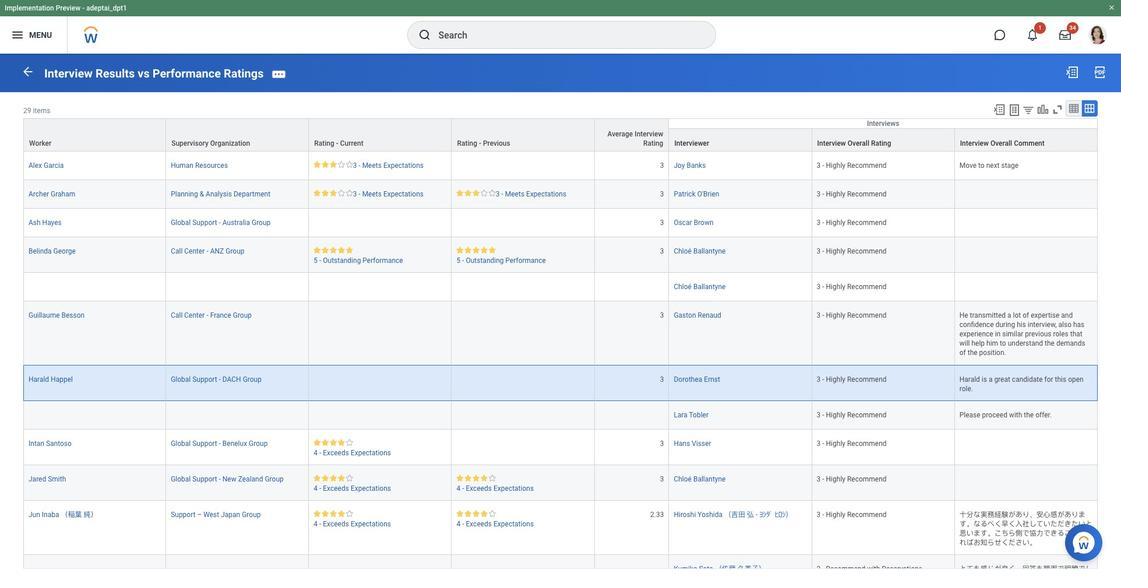 Task type: describe. For each thing, give the bounding box(es) containing it.
rating - previous button
[[452, 119, 595, 151]]

a for great
[[989, 375, 993, 383]]

lara tobler
[[674, 411, 709, 419]]

intan santoso link
[[29, 437, 72, 448]]

a for lot
[[1008, 311, 1012, 320]]

recommend for 8th 3 - highly recommend element from the top
[[848, 411, 887, 419]]

export to worksheets image
[[1008, 103, 1022, 117]]

highly for besson
[[827, 311, 846, 320]]

outstanding - performance generally that of a top performer and required no supervision. element
[[314, 247, 447, 265]]

great
[[995, 375, 1011, 383]]

row containing lara tobler
[[23, 401, 1098, 430]]

experience
[[960, 330, 994, 338]]

analysis
[[206, 190, 232, 198]]

3 - meets expectations for joy banks
[[353, 161, 424, 170]]

2 chloé ballantyne link from the top
[[674, 281, 726, 291]]

will
[[960, 340, 971, 348]]

group right zealand at the left of the page
[[265, 475, 284, 483]]

next
[[987, 161, 1000, 170]]

results
[[96, 66, 135, 80]]

expand table image
[[1084, 102, 1096, 114]]

help
[[972, 340, 985, 348]]

lara tobler link
[[674, 409, 709, 419]]

belinda george link
[[29, 245, 76, 255]]

5 highly from the top
[[827, 283, 846, 291]]

gaston
[[674, 311, 697, 320]]

2 chloé from the top
[[674, 283, 692, 291]]

ballantyne for 4 - exceeds expectations
[[694, 475, 726, 483]]

row containing alex garcia
[[23, 151, 1098, 180]]

harald for harald happel
[[29, 375, 49, 383]]

row containing intan santoso
[[23, 430, 1098, 465]]

3 - highly recommend for harald happel
[[817, 375, 887, 383]]

3 - highly recommend element for archer graham
[[817, 188, 887, 198]]

meets expectations - performance in line with a solid team contributor. image for archer graham
[[314, 189, 353, 196]]

interview for interview overall comment
[[961, 139, 989, 147]]

support for dach
[[193, 375, 217, 383]]

also
[[1059, 321, 1072, 329]]

4 - exceeds expectations for chloé ballantyne
[[314, 484, 391, 493]]

highly for garcia
[[827, 161, 846, 170]]

happel
[[51, 375, 73, 383]]

meets expectations - performance in line with a solid team contributor. element for joy banks
[[314, 159, 447, 170]]

exceeds for hiroshi yoshida （吉田 弘 - ﾖｼﾀﾞ ﾋﾛｼ）
[[323, 520, 349, 528]]

recommend for 3 - highly recommend element related to ash hayes
[[848, 219, 887, 227]]

global support - australia group link
[[171, 216, 271, 227]]

support for new
[[193, 475, 217, 483]]

ernst
[[705, 375, 721, 383]]

renaud
[[698, 311, 722, 320]]

previous
[[1026, 330, 1052, 338]]

3 exceeds expectations - performance is excellent and generally surpassed expectations and required little to no supervision. image from the top
[[314, 510, 353, 517]]

0 vertical spatial of
[[1023, 311, 1030, 320]]

4 - exceeds expectations link for chloé ballantyne
[[314, 482, 391, 493]]

average interview rating
[[608, 130, 664, 147]]

average interview rating button
[[595, 119, 669, 151]]

row containing jared smith
[[23, 465, 1098, 501]]

archer
[[29, 190, 49, 198]]

interview results vs performance ratings main content
[[0, 54, 1122, 580]]

move
[[960, 161, 977, 170]]

table image
[[1069, 102, 1080, 114]]

worker
[[29, 139, 51, 147]]

2 - recommend with reservations
[[817, 565, 923, 573]]

2 ballantyne from the top
[[694, 283, 726, 291]]

rating - previous
[[457, 139, 511, 147]]

interview overall rating button
[[813, 129, 955, 151]]

rating inside "rating - previous" popup button
[[457, 139, 478, 147]]

2 5 from the left
[[457, 257, 461, 265]]

offer.
[[1036, 411, 1052, 419]]

ratings
[[224, 66, 264, 80]]

（稲葉
[[61, 511, 82, 519]]

group for call center - france group
[[233, 311, 252, 320]]

call center - france group link
[[171, 309, 252, 320]]

understand
[[1008, 340, 1044, 348]]

3 - highly recommend for jared smith
[[817, 475, 887, 483]]

call for call center - france group
[[171, 311, 183, 320]]

supervisory
[[172, 139, 209, 147]]

rating inside rating - current popup button
[[314, 139, 335, 147]]

besson
[[62, 311, 85, 320]]

8 3 - highly recommend from the top
[[817, 411, 887, 419]]

preview
[[56, 4, 81, 12]]

2 5 - outstanding performance from the left
[[457, 257, 546, 265]]

chloé for 5 - outstanding performance
[[674, 247, 692, 255]]

5 3 - highly recommend element from the top
[[817, 281, 887, 291]]

hiroshi yoshida （吉田 弘 - ﾖｼﾀﾞ ﾋﾛｼ） link
[[674, 508, 793, 519]]

34 button
[[1053, 22, 1079, 48]]

comment
[[1015, 139, 1045, 147]]

center for anz
[[184, 247, 205, 255]]

adeptai_dpt1
[[86, 4, 127, 12]]

3 - meets expectations link for patrick o'brien
[[353, 188, 424, 198]]

global support - dach group link
[[171, 373, 262, 383]]

roles
[[1054, 330, 1069, 338]]

interview results vs performance ratings link
[[44, 66, 264, 80]]

that
[[1071, 330, 1083, 338]]

belinda george
[[29, 247, 76, 255]]

とても感じが良く、回答も簡潔で明瞭でし
[[960, 565, 1093, 573]]

0 horizontal spatial the
[[968, 349, 978, 357]]

justify image
[[10, 28, 24, 42]]

planning
[[171, 190, 198, 198]]

global support - new zealand group link
[[171, 473, 284, 483]]

0 horizontal spatial with
[[868, 565, 881, 573]]

hans
[[674, 439, 691, 448]]

harald is a great candidate for this open role.
[[960, 375, 1086, 393]]

group for global support - benelux group
[[249, 439, 268, 448]]

hiroshi yoshida （吉田 弘 - ﾖｼﾀﾞ ﾋﾛｼ）
[[674, 511, 793, 519]]

current
[[340, 139, 364, 147]]

patrick o'brien
[[674, 190, 720, 198]]

move to next stage
[[960, 161, 1019, 170]]

interview results vs performance ratings - expand/collapse chart image
[[1037, 103, 1050, 116]]

department
[[234, 190, 271, 198]]

anz
[[210, 247, 224, 255]]

interviews
[[868, 119, 900, 128]]

export to excel image
[[994, 103, 1006, 116]]

8 highly from the top
[[827, 411, 846, 419]]

3 - highly recommend element for intan santoso
[[817, 437, 887, 448]]

meets for joy banks
[[362, 161, 382, 170]]

十分な実務経験があり、安心感がありま
[[960, 511, 1086, 519]]

group for global support - dach group
[[243, 375, 262, 383]]

patrick
[[674, 190, 696, 198]]

recommend for 3 - highly recommend element related to alex garcia
[[848, 161, 887, 170]]

candidate
[[1013, 375, 1043, 383]]

（吉田
[[725, 511, 746, 519]]

call center - anz group link
[[171, 245, 245, 255]]

exceeds expectations - performance is excellent and generally surpassed expectations and required little to no supervision. element for global support - benelux group
[[314, 439, 447, 458]]

human resources
[[171, 161, 228, 170]]

garcia
[[44, 161, 64, 170]]

group for support – west japan group
[[242, 511, 261, 519]]

dorothea ernst
[[674, 375, 721, 383]]

position.
[[980, 349, 1007, 357]]

3 - highly recommend element for guillaume besson
[[817, 309, 887, 320]]

ash hayes
[[29, 219, 62, 227]]

this
[[1056, 375, 1067, 383]]

highly for george
[[827, 247, 846, 255]]

meets expectations - performance in line with a solid team contributor. element for patrick o'brien
[[314, 188, 447, 199]]

recommend for 1st 3 - highly recommend element from the bottom of the "interview results vs performance ratings" main content
[[848, 511, 887, 519]]

resources
[[195, 161, 228, 170]]

interview overall comment button
[[955, 129, 1098, 151]]

interview results vs performance ratings
[[44, 66, 264, 80]]

intan
[[29, 439, 44, 448]]

row containing kumiko sato （佐藤 久美子）
[[23, 555, 1098, 580]]

group for global support - australia group
[[252, 219, 271, 227]]

support for australia
[[193, 219, 217, 227]]

11 3 - highly recommend element from the top
[[817, 508, 887, 519]]

row containing belinda george
[[23, 237, 1098, 273]]

exceeds for chloé ballantyne
[[323, 484, 349, 493]]

5 - outstanding performance link inside the outstanding - performance generally that of a top performer and required no supervision. element
[[314, 254, 403, 265]]

exceeds expectations - performance is excellent and generally surpassed expectations and required little to no supervision. element for global support - new zealand group
[[314, 475, 447, 493]]

3 - highly recommend element for belinda george
[[817, 245, 887, 255]]

implementation
[[5, 4, 54, 12]]

rating - current button
[[309, 119, 452, 151]]

harald for harald is a great candidate for this open role.
[[960, 375, 981, 383]]

recommend for 3 - highly recommend element associated with guillaume besson
[[848, 311, 887, 320]]

fullscreen image
[[1052, 103, 1065, 116]]

meets expectations - performance in line with a solid team contributor. image for alex garcia
[[314, 161, 353, 168]]

1
[[1039, 24, 1042, 31]]

rating inside the 'interview overall rating' popup button
[[872, 139, 892, 147]]

ballantyne for 5 - outstanding performance
[[694, 247, 726, 255]]

chloé for 4 - exceeds expectations
[[674, 475, 692, 483]]

interview for interview results vs performance ratings
[[44, 66, 93, 80]]

support for benelux
[[193, 439, 217, 448]]

oscar
[[674, 219, 693, 227]]

–
[[197, 511, 202, 519]]

global for global support - australia group
[[171, 219, 191, 227]]

1 horizontal spatial the
[[1025, 411, 1034, 419]]

average
[[608, 130, 633, 138]]

call center - france group
[[171, 311, 252, 320]]

performance for 1st "5 - outstanding performance" link from right
[[506, 257, 546, 265]]

he
[[960, 311, 969, 320]]

archer graham
[[29, 190, 75, 198]]

gaston renaud
[[674, 311, 722, 320]]

ればお知らせください。
[[960, 539, 1037, 547]]

kumiko sato （佐藤 久美子） link
[[674, 563, 766, 573]]

group for call center - anz group
[[226, 247, 245, 255]]

view printable version (pdf) image
[[1094, 65, 1108, 79]]

alex garcia
[[29, 161, 64, 170]]

lot
[[1014, 311, 1022, 320]]

2 chloé ballantyne from the top
[[674, 283, 726, 291]]

rating - current
[[314, 139, 364, 147]]

hiroshi
[[674, 511, 696, 519]]

exceeds expectations - performance is excellent and generally surpassed expectations and required little to no supervision. image for global support - new zealand group
[[314, 475, 353, 481]]

8 3 - highly recommend element from the top
[[817, 409, 887, 419]]

highly for hayes
[[827, 219, 846, 227]]

please
[[960, 411, 981, 419]]

notifications large image
[[1027, 29, 1039, 41]]



Task type: locate. For each thing, give the bounding box(es) containing it.
chloé ballantyne link for 4 - exceeds expectations
[[674, 473, 726, 483]]

west
[[204, 511, 219, 519]]

29 items
[[23, 107, 50, 115]]

3 - meets expectations link
[[353, 159, 424, 170], [353, 188, 424, 198], [496, 188, 567, 198]]

rating left interviewer
[[644, 139, 664, 147]]

chloé down "hans"
[[674, 475, 692, 483]]

human resources link
[[171, 159, 228, 170]]

santoso
[[46, 439, 72, 448]]

3 row from the top
[[23, 151, 1098, 180]]

10 highly from the top
[[827, 475, 846, 483]]

1 rating from the left
[[314, 139, 335, 147]]

0 horizontal spatial 5 - outstanding performance link
[[314, 254, 403, 265]]

sato
[[700, 565, 714, 573]]

11 row from the top
[[23, 430, 1098, 465]]

harald left happel
[[29, 375, 49, 383]]

meets expectations - performance in line with a solid team contributor. element down rating - current popup button
[[314, 159, 447, 170]]

1 vertical spatial the
[[968, 349, 978, 357]]

a inside the harald is a great candidate for this open role.
[[989, 375, 993, 383]]

2 vertical spatial exceeds expectations - performance is excellent and generally surpassed expectations and required little to no supervision. element
[[314, 510, 447, 529]]

interview inside the 'interview overall rating' popup button
[[818, 139, 846, 147]]

global left new
[[171, 475, 191, 483]]

for
[[1045, 375, 1054, 383]]

interview overall rating
[[818, 139, 892, 147]]

call inside call center - france group link
[[171, 311, 183, 320]]

global left the 'dach'
[[171, 375, 191, 383]]

4 - exceeds expectations link for hiroshi yoshida （吉田 弘 - ﾖｼﾀﾞ ﾋﾛｼ）
[[314, 518, 391, 528]]

4 - exceeds expectations link
[[314, 446, 391, 457], [314, 482, 391, 493], [457, 482, 534, 493], [314, 518, 391, 528], [457, 518, 534, 528]]

8 row from the top
[[23, 302, 1098, 365]]

12 row from the top
[[23, 465, 1098, 501]]

1 horizontal spatial 5 - outstanding performance link
[[457, 254, 546, 265]]

overall up the next
[[991, 139, 1013, 147]]

center left france
[[184, 311, 205, 320]]

1 horizontal spatial a
[[1008, 311, 1012, 320]]

- inside "link"
[[207, 247, 209, 255]]

alex garcia link
[[29, 159, 64, 170]]

3 - highly recommend element
[[817, 159, 887, 170], [817, 188, 887, 198], [817, 216, 887, 227], [817, 245, 887, 255], [817, 281, 887, 291], [817, 309, 887, 320], [817, 373, 887, 383], [817, 409, 887, 419], [817, 437, 887, 448], [817, 473, 887, 483], [817, 508, 887, 519]]

3 3 - highly recommend element from the top
[[817, 216, 887, 227]]

rating left current
[[314, 139, 335, 147]]

row containing harald happel
[[23, 365, 1098, 401]]

2 meets expectations - performance in line with a solid team contributor. element from the top
[[314, 188, 447, 199]]

0 vertical spatial the
[[1045, 340, 1055, 348]]

ballantyne down brown
[[694, 247, 726, 255]]

&
[[200, 190, 204, 198]]

0 vertical spatial chloé
[[674, 247, 692, 255]]

global for global support - new zealand group
[[171, 475, 191, 483]]

3 - highly recommend element for jared smith
[[817, 473, 887, 483]]

jun inaba （稲葉 純） link
[[29, 508, 98, 519]]

intan santoso
[[29, 439, 72, 448]]

3 - highly recommend for belinda george
[[817, 247, 887, 255]]

1 horizontal spatial outstanding
[[466, 257, 504, 265]]

transmitted
[[971, 311, 1006, 320]]

0 vertical spatial meets expectations - performance in line with a solid team contributor. element
[[314, 159, 447, 170]]

1 row from the top
[[23, 118, 1098, 151]]

of right lot
[[1023, 311, 1030, 320]]

11 highly from the top
[[827, 511, 846, 519]]

global support - dach group
[[171, 375, 262, 383]]

interviewer button
[[670, 129, 812, 151]]

1 vertical spatial center
[[184, 311, 205, 320]]

call
[[171, 247, 183, 255], [171, 311, 183, 320]]

please proceed with the offer.
[[960, 411, 1052, 419]]

10 3 - highly recommend from the top
[[817, 475, 887, 483]]

1 global from the top
[[171, 219, 191, 227]]

2 row from the top
[[23, 128, 1098, 151]]

chloé ballantyne link down visser
[[674, 473, 726, 483]]

meets expectations - performance in line with a solid team contributor. element down current
[[314, 188, 447, 199]]

6 3 - highly recommend from the top
[[817, 311, 887, 320]]

3 chloé from the top
[[674, 475, 692, 483]]

is
[[982, 375, 988, 383]]

rating
[[314, 139, 335, 147], [457, 139, 478, 147], [644, 139, 664, 147], [872, 139, 892, 147]]

0 vertical spatial a
[[1008, 311, 1012, 320]]

chloé ballantyne for 4 - exceeds expectations
[[674, 475, 726, 483]]

7 row from the top
[[23, 273, 1098, 302]]

1 horizontal spatial of
[[1023, 311, 1030, 320]]

row containing ash hayes
[[23, 209, 1098, 237]]

1 horizontal spatial to
[[1001, 340, 1007, 348]]

group inside "link"
[[226, 247, 245, 255]]

2 3 - highly recommend element from the top
[[817, 188, 887, 198]]

3 - highly recommend for archer graham
[[817, 190, 887, 198]]

call inside call center - anz group "link"
[[171, 247, 183, 255]]

5 - outstanding performance inside the outstanding - performance generally that of a top performer and required no supervision. element
[[314, 257, 403, 265]]

the
[[1045, 340, 1055, 348], [968, 349, 978, 357], [1025, 411, 1034, 419]]

4 global from the top
[[171, 475, 191, 483]]

4 - exceeds expectations for hiroshi yoshida （吉田 弘 - ﾖｼﾀﾞ ﾋﾛｼ）
[[314, 520, 391, 528]]

group right the 'dach'
[[243, 375, 262, 383]]

1 meets expectations - performance in line with a solid team contributor. element from the top
[[314, 159, 447, 170]]

2 meets expectations - performance in line with a solid team contributor. image from the top
[[314, 189, 353, 196]]

6 row from the top
[[23, 237, 1098, 273]]

the left offer.
[[1025, 411, 1034, 419]]

1 chloé ballantyne link from the top
[[674, 245, 726, 255]]

rating inside average interview rating
[[644, 139, 664, 147]]

chloé ballantyne link for 5 - outstanding performance
[[674, 245, 726, 255]]

1 vertical spatial chloé ballantyne link
[[674, 281, 726, 291]]

jared
[[29, 475, 46, 483]]

harald up role.
[[960, 375, 981, 383]]

1 3 - highly recommend from the top
[[817, 161, 887, 170]]

archer graham link
[[29, 188, 75, 198]]

kumiko
[[674, 565, 698, 573]]

0 horizontal spatial harald
[[29, 375, 49, 383]]

0 vertical spatial chloé ballantyne link
[[674, 245, 726, 255]]

4 - exceeds expectations for hans visser
[[314, 449, 391, 457]]

1 harald from the left
[[29, 375, 49, 383]]

the down roles
[[1045, 340, 1055, 348]]

1 chloé ballantyne from the top
[[674, 247, 726, 255]]

highly for santoso
[[827, 439, 846, 448]]

toolbar
[[988, 100, 1098, 118]]

1 vertical spatial chloé
[[674, 283, 692, 291]]

during
[[996, 321, 1016, 329]]

profile logan mcneil image
[[1089, 26, 1108, 47]]

1 call from the top
[[171, 247, 183, 255]]

a inside he transmitted a lot of expertise and confidence during his interview, also has experience in similar previous roles that will help him to understand the demands of the position.
[[1008, 311, 1012, 320]]

inbox large image
[[1060, 29, 1072, 41]]

1 vertical spatial exceeds expectations - performance is excellent and generally surpassed expectations and required little to no supervision. image
[[314, 475, 353, 481]]

performance for "5 - outstanding performance" link within the outstanding - performance generally that of a top performer and required no supervision. element
[[363, 257, 403, 265]]

3 global from the top
[[171, 439, 191, 448]]

chloé ballantyne link up gaston renaud link
[[674, 281, 726, 291]]

2 highly from the top
[[827, 190, 846, 198]]

outstanding - performance generally that of a top performer and required no supervision. image
[[314, 247, 353, 254]]

ash
[[29, 219, 41, 227]]

0 horizontal spatial 5 - outstanding performance
[[314, 257, 403, 265]]

proceed
[[983, 411, 1008, 419]]

to inside he transmitted a lot of expertise and confidence during his interview, also has experience in similar previous roles that will help him to understand the demands of the position.
[[1001, 340, 1007, 348]]

global left benelux
[[171, 439, 191, 448]]

2 5 - outstanding performance link from the left
[[457, 254, 546, 265]]

menu button
[[0, 16, 67, 54]]

1 vertical spatial a
[[989, 375, 993, 383]]

1 vertical spatial of
[[960, 349, 967, 357]]

harald
[[29, 375, 49, 383], [960, 375, 981, 383]]

1 chloé from the top
[[674, 247, 692, 255]]

3 - meets expectations for patrick o'brien
[[353, 190, 424, 198]]

support left new
[[193, 475, 217, 483]]

row containing chloé ballantyne
[[23, 273, 1098, 302]]

harald inside the harald is a great candidate for this open role.
[[960, 375, 981, 383]]

row containing interviews
[[23, 118, 1098, 151]]

george
[[53, 247, 76, 255]]

global for global support - benelux group
[[171, 439, 191, 448]]

meets for patrick o'brien
[[362, 190, 382, 198]]

2 exceeds expectations - performance is excellent and generally surpassed expectations and required little to no supervision. element from the top
[[314, 475, 447, 493]]

a left lot
[[1008, 311, 1012, 320]]

1 horizontal spatial harald
[[960, 375, 981, 383]]

patrick o'brien link
[[674, 188, 720, 198]]

4 - exceeds expectations link for hans visser
[[314, 446, 391, 457]]

guillaume
[[29, 311, 60, 320]]

とても感じが良く、回答も簡潔で明瞭でし た。ただ、将来の見通しについて明確な
[[960, 565, 1093, 580]]

0 vertical spatial exceeds expectations - performance is excellent and generally surpassed expectations and required little to no supervision. image
[[314, 439, 353, 446]]

interview for interview overall rating
[[818, 139, 846, 147]]

jared smith link
[[29, 473, 66, 483]]

2 vertical spatial ballantyne
[[694, 475, 726, 483]]

global for global support - dach group
[[171, 375, 191, 383]]

9 3 - highly recommend from the top
[[817, 439, 887, 448]]

0 vertical spatial meets expectations - performance in line with a solid team contributor. image
[[314, 161, 353, 168]]

harald happel link
[[29, 373, 73, 383]]

banks
[[687, 161, 706, 170]]

human
[[171, 161, 194, 170]]

call left anz
[[171, 247, 183, 255]]

jun
[[29, 511, 40, 519]]

6 highly from the top
[[827, 311, 846, 320]]

4 for hans
[[314, 449, 318, 457]]

3 exceeds expectations - performance is excellent and generally surpassed expectations and required little to no supervision. element from the top
[[314, 510, 447, 529]]

highly for graham
[[827, 190, 846, 198]]

29
[[23, 107, 31, 115]]

3 ballantyne from the top
[[694, 475, 726, 483]]

jared smith
[[29, 475, 66, 483]]

10 3 - highly recommend element from the top
[[817, 473, 887, 483]]

chloé ballantyne down brown
[[674, 247, 726, 255]]

toolbar inside "interview results vs performance ratings" main content
[[988, 100, 1098, 118]]

1 vertical spatial meets expectations - performance in line with a solid team contributor. element
[[314, 188, 447, 199]]

2 vertical spatial chloé ballantyne
[[674, 475, 726, 483]]

1 5 - outstanding performance link from the left
[[314, 254, 403, 265]]

france
[[210, 311, 231, 320]]

2 - recommend with reservations element
[[817, 563, 923, 573]]

center for france
[[184, 311, 205, 320]]

similar
[[1003, 330, 1024, 338]]

graham
[[51, 190, 75, 198]]

chloé up gaston
[[674, 283, 692, 291]]

chloé
[[674, 247, 692, 255], [674, 283, 692, 291], [674, 475, 692, 483]]

4 3 - highly recommend from the top
[[817, 247, 887, 255]]

4 3 - highly recommend element from the top
[[817, 245, 887, 255]]

1 horizontal spatial 5 - outstanding performance
[[457, 257, 546, 265]]

7 3 - highly recommend element from the top
[[817, 373, 887, 383]]

2 outstanding from the left
[[466, 257, 504, 265]]

rating left previous
[[457, 139, 478, 147]]

meets expectations - performance in line with a solid team contributor. image
[[314, 161, 353, 168], [314, 189, 353, 196]]

recommend for 3 - highly recommend element associated with harald happel
[[848, 375, 887, 383]]

support left the 'dach'
[[193, 375, 217, 383]]

center
[[184, 247, 205, 255], [184, 311, 205, 320]]

chloé ballantyne down visser
[[674, 475, 726, 483]]

row
[[23, 118, 1098, 151], [23, 128, 1098, 151], [23, 151, 1098, 180], [23, 180, 1098, 209], [23, 209, 1098, 237], [23, 237, 1098, 273], [23, 273, 1098, 302], [23, 302, 1098, 365], [23, 365, 1098, 401], [23, 401, 1098, 430], [23, 430, 1098, 465], [23, 465, 1098, 501], [23, 501, 1098, 555], [23, 555, 1098, 580]]

3 - highly recommend element for alex garcia
[[817, 159, 887, 170]]

2 vertical spatial chloé
[[674, 475, 692, 483]]

interview up move
[[961, 139, 989, 147]]

0 vertical spatial chloé ballantyne
[[674, 247, 726, 255]]

his
[[1018, 321, 1027, 329]]

exceeds expectations - performance is excellent and generally surpassed expectations and required little to no supervision. image
[[314, 439, 353, 446], [314, 475, 353, 481], [314, 510, 353, 517]]

global
[[171, 219, 191, 227], [171, 375, 191, 383], [171, 439, 191, 448], [171, 475, 191, 483]]

3 - highly recommend for intan santoso
[[817, 439, 887, 448]]

center left anz
[[184, 247, 205, 255]]

13 row from the top
[[23, 501, 1098, 555]]

overall down interviews at the right of page
[[848, 139, 870, 147]]

4 highly from the top
[[827, 247, 846, 255]]

items
[[33, 107, 50, 115]]

zealand
[[238, 475, 263, 483]]

expertise
[[1032, 311, 1060, 320]]

previous page image
[[21, 65, 35, 79]]

2 exceeds expectations - performance is excellent and generally surpassed expectations and required little to no supervision. image from the top
[[314, 475, 353, 481]]

search image
[[418, 28, 432, 42]]

4
[[314, 449, 318, 457], [314, 484, 318, 493], [457, 484, 461, 493], [314, 520, 318, 528], [457, 520, 461, 528]]

2 center from the top
[[184, 311, 205, 320]]

recommend for 5th 3 - highly recommend element from the top of the "interview results vs performance ratings" main content
[[848, 283, 887, 291]]

4 for chloé
[[314, 484, 318, 493]]

role.
[[960, 385, 974, 393]]

2 call from the top
[[171, 311, 183, 320]]

with left reservations
[[868, 565, 881, 573]]

0 vertical spatial call
[[171, 247, 183, 255]]

3 - highly recommend for alex garcia
[[817, 161, 887, 170]]

interviewer
[[675, 139, 710, 147]]

0 vertical spatial ballantyne
[[694, 247, 726, 255]]

overall
[[848, 139, 870, 147], [991, 139, 1013, 147]]

group inside 'link'
[[242, 511, 261, 519]]

call left france
[[171, 311, 183, 320]]

4 rating from the left
[[872, 139, 892, 147]]

global support - australia group
[[171, 219, 271, 227]]

row containing guillaume besson
[[23, 302, 1098, 365]]

recommend for 3 - highly recommend element related to jared smith
[[848, 475, 887, 483]]

alex
[[29, 161, 42, 170]]

highly for smith
[[827, 475, 846, 483]]

1 meets expectations - performance in line with a solid team contributor. image from the top
[[314, 161, 353, 168]]

1 overall from the left
[[848, 139, 870, 147]]

11 3 - highly recommend from the top
[[817, 511, 887, 519]]

overall for rating
[[848, 139, 870, 147]]

9 3 - highly recommend element from the top
[[817, 437, 887, 448]]

1 highly from the top
[[827, 161, 846, 170]]

3 - highly recommend for guillaume besson
[[817, 311, 887, 320]]

3 chloé ballantyne from the top
[[674, 475, 726, 483]]

1 center from the top
[[184, 247, 205, 255]]

highly for happel
[[827, 375, 846, 383]]

chloé ballantyne up gaston renaud link
[[674, 283, 726, 291]]

close environment banner image
[[1109, 4, 1116, 11]]

to
[[979, 161, 985, 170], [1001, 340, 1007, 348]]

3 highly from the top
[[827, 219, 846, 227]]

ballantyne up renaud
[[694, 283, 726, 291]]

4 for hiroshi
[[314, 520, 318, 528]]

純）
[[84, 511, 98, 519]]

to right him at right bottom
[[1001, 340, 1007, 348]]

1 ballantyne from the top
[[694, 247, 726, 255]]

chloé ballantyne link
[[674, 245, 726, 255], [674, 281, 726, 291], [674, 473, 726, 483]]

6 3 - highly recommend element from the top
[[817, 309, 887, 320]]

1 exceeds expectations - performance is excellent and generally surpassed expectations and required little to no supervision. image from the top
[[314, 439, 353, 446]]

interview inside average interview rating
[[635, 130, 664, 138]]

1 horizontal spatial 5
[[457, 257, 461, 265]]

0 horizontal spatial outstanding
[[323, 257, 361, 265]]

group right anz
[[226, 247, 245, 255]]

1 vertical spatial exceeds expectations - performance is excellent and generally surpassed expectations and required little to no supervision. element
[[314, 475, 447, 493]]

group right france
[[233, 311, 252, 320]]

3 - highly recommend element for ash hayes
[[817, 216, 887, 227]]

2 horizontal spatial performance
[[506, 257, 546, 265]]

smith
[[48, 475, 66, 483]]

3 3 - highly recommend from the top
[[817, 219, 887, 227]]

1 5 - outstanding performance from the left
[[314, 257, 403, 265]]

3 - highly recommend for ash hayes
[[817, 219, 887, 227]]

interview right previous page image
[[44, 66, 93, 80]]

5 - outstanding performance link
[[314, 254, 403, 265], [457, 254, 546, 265]]

support – west japan group link
[[171, 508, 261, 519]]

recommend for 3 - highly recommend element for intan santoso
[[848, 439, 887, 448]]

export to excel image
[[1066, 65, 1080, 79]]

dach
[[223, 375, 241, 383]]

0 horizontal spatial a
[[989, 375, 993, 383]]

meets expectations - performance in line with a solid team contributor. element
[[314, 159, 447, 170], [314, 188, 447, 199]]

hans visser
[[674, 439, 712, 448]]

interview down interviews 'popup button'
[[818, 139, 846, 147]]

2 vertical spatial the
[[1025, 411, 1034, 419]]

0 horizontal spatial overall
[[848, 139, 870, 147]]

chloé ballantyne for 5 - outstanding performance
[[674, 247, 726, 255]]

recommend for 3 - highly recommend element for archer graham
[[848, 190, 887, 198]]

group right the australia
[[252, 219, 271, 227]]

chloé down "oscar"
[[674, 247, 692, 255]]

call center - anz group
[[171, 247, 245, 255]]

2 vertical spatial exceeds expectations - performance is excellent and generally surpassed expectations and required little to no supervision. image
[[314, 510, 353, 517]]

1 vertical spatial meets expectations - performance in line with a solid team contributor. image
[[314, 189, 353, 196]]

dorothea
[[674, 375, 703, 383]]

to left the next
[[979, 161, 985, 170]]

1 vertical spatial chloé ballantyne
[[674, 283, 726, 291]]

chloé ballantyne link down brown
[[674, 245, 726, 255]]

2 3 - highly recommend from the top
[[817, 190, 887, 198]]

overall for comment
[[991, 139, 1013, 147]]

7 3 - highly recommend from the top
[[817, 375, 887, 383]]

row containing interviewer
[[23, 128, 1098, 151]]

expectations
[[384, 161, 424, 170], [384, 190, 424, 198], [527, 190, 567, 198], [351, 449, 391, 457], [351, 484, 391, 493], [494, 484, 534, 493], [351, 520, 391, 528], [494, 520, 534, 528]]

oscar brown
[[674, 219, 714, 227]]

lara
[[674, 411, 688, 419]]

2 horizontal spatial the
[[1045, 340, 1055, 348]]

2 overall from the left
[[991, 139, 1013, 147]]

planning & analysis department
[[171, 190, 271, 198]]

a right is
[[989, 375, 993, 383]]

3 rating from the left
[[644, 139, 664, 147]]

1 outstanding from the left
[[323, 257, 361, 265]]

rating down interviews at the right of page
[[872, 139, 892, 147]]

the down help
[[968, 349, 978, 357]]

cell
[[452, 151, 595, 180], [955, 180, 1098, 209], [309, 209, 452, 237], [452, 209, 595, 237], [955, 209, 1098, 237], [955, 237, 1098, 273], [23, 273, 166, 302], [166, 273, 309, 302], [309, 273, 452, 302], [452, 273, 595, 302], [595, 273, 670, 302], [955, 273, 1098, 302], [309, 302, 452, 365], [452, 302, 595, 365], [452, 365, 595, 401], [23, 401, 166, 430], [166, 401, 309, 430], [309, 401, 452, 430], [452, 401, 595, 430], [595, 401, 670, 430], [452, 430, 595, 465], [955, 430, 1098, 465], [955, 465, 1098, 501], [23, 555, 166, 580], [166, 555, 309, 580], [309, 555, 452, 580], [452, 555, 595, 580], [595, 555, 670, 580]]

call for call center - anz group
[[171, 247, 183, 255]]

9 row from the top
[[23, 365, 1098, 401]]

2 harald from the left
[[960, 375, 981, 383]]

5 inside the outstanding - performance generally that of a top performer and required no supervision. element
[[314, 257, 318, 265]]

1 vertical spatial with
[[868, 565, 881, 573]]

Search Workday  search field
[[439, 22, 692, 48]]

outstanding
[[323, 257, 361, 265], [466, 257, 504, 265]]

- inside menu banner
[[82, 4, 85, 12]]

exceeds for hans visser
[[323, 449, 349, 457]]

1 horizontal spatial with
[[1010, 411, 1023, 419]]

0 vertical spatial exceeds expectations - performance is excellent and generally surpassed expectations and required little to no supervision. element
[[314, 439, 447, 458]]

organization
[[210, 139, 250, 147]]

7 highly from the top
[[827, 375, 846, 383]]

support left benelux
[[193, 439, 217, 448]]

support up call center - anz group "link"
[[193, 219, 217, 227]]

overall inside popup button
[[848, 139, 870, 147]]

interview right average
[[635, 130, 664, 138]]

overall inside popup button
[[991, 139, 1013, 147]]

him
[[987, 340, 999, 348]]

supervisory organization button
[[166, 119, 309, 151]]

ballantyne up yoshida
[[694, 475, 726, 483]]

0 vertical spatial to
[[979, 161, 985, 170]]

group right benelux
[[249, 439, 268, 448]]

with right proceed
[[1010, 411, 1023, 419]]

14 row from the top
[[23, 555, 1098, 580]]

0 vertical spatial with
[[1010, 411, 1023, 419]]

supervisory organization
[[172, 139, 250, 147]]

3 chloé ballantyne link from the top
[[674, 473, 726, 483]]

0 horizontal spatial of
[[960, 349, 967, 357]]

2 vertical spatial chloé ballantyne link
[[674, 473, 726, 483]]

0 vertical spatial center
[[184, 247, 205, 255]]

4 row from the top
[[23, 180, 1098, 209]]

select to filter grid data image
[[1023, 104, 1036, 116]]

3 - meets expectations link for joy banks
[[353, 159, 424, 170]]

support inside 'link'
[[171, 511, 196, 519]]

0 horizontal spatial 5
[[314, 257, 318, 265]]

す。なるべく早く入社していただきたいと
[[960, 520, 1093, 528]]

2 rating from the left
[[457, 139, 478, 147]]

1 vertical spatial call
[[171, 311, 183, 320]]

1 horizontal spatial performance
[[363, 257, 403, 265]]

3 - highly recommend element for harald happel
[[817, 373, 887, 383]]

menu banner
[[0, 0, 1122, 54]]

0 horizontal spatial to
[[979, 161, 985, 170]]

0 horizontal spatial performance
[[153, 66, 221, 80]]

row containing jun inaba （稲葉 純）
[[23, 501, 1098, 555]]

1 3 - highly recommend element from the top
[[817, 159, 887, 170]]

1 exceeds expectations - performance is excellent and generally surpassed expectations and required little to no supervision. element from the top
[[314, 439, 447, 458]]

global down planning
[[171, 219, 191, 227]]

group right japan
[[242, 511, 261, 519]]

exceeds expectations - performance is excellent and generally surpassed expectations and required little to no supervision. element
[[314, 439, 447, 458], [314, 475, 447, 493], [314, 510, 447, 529]]

recommend for 3 - highly recommend element associated with belinda george
[[848, 247, 887, 255]]

interview inside popup button
[[961, 139, 989, 147]]

center inside "link"
[[184, 247, 205, 255]]

10 row from the top
[[23, 401, 1098, 430]]

demands
[[1057, 340, 1086, 348]]

1 vertical spatial ballantyne
[[694, 283, 726, 291]]

1 horizontal spatial overall
[[991, 139, 1013, 147]]

exceeds expectations - performance is excellent and generally surpassed expectations and required little to no supervision. image for global support - benelux group
[[314, 439, 353, 446]]

performance inside the outstanding - performance generally that of a top performer and required no supervision. element
[[363, 257, 403, 265]]

1 vertical spatial to
[[1001, 340, 1007, 348]]

5 row from the top
[[23, 209, 1098, 237]]

9 highly from the top
[[827, 439, 846, 448]]

5 3 - highly recommend from the top
[[817, 283, 887, 291]]

2 global from the top
[[171, 375, 191, 383]]

1 5 from the left
[[314, 257, 318, 265]]

support left –
[[171, 511, 196, 519]]

row containing archer graham
[[23, 180, 1098, 209]]

久美子）
[[738, 565, 766, 573]]

performance for interview results vs performance ratings 'link'
[[153, 66, 221, 80]]

of down the will
[[960, 349, 967, 357]]



Task type: vqa. For each thing, say whether or not it's contained in the screenshot.
the for
yes



